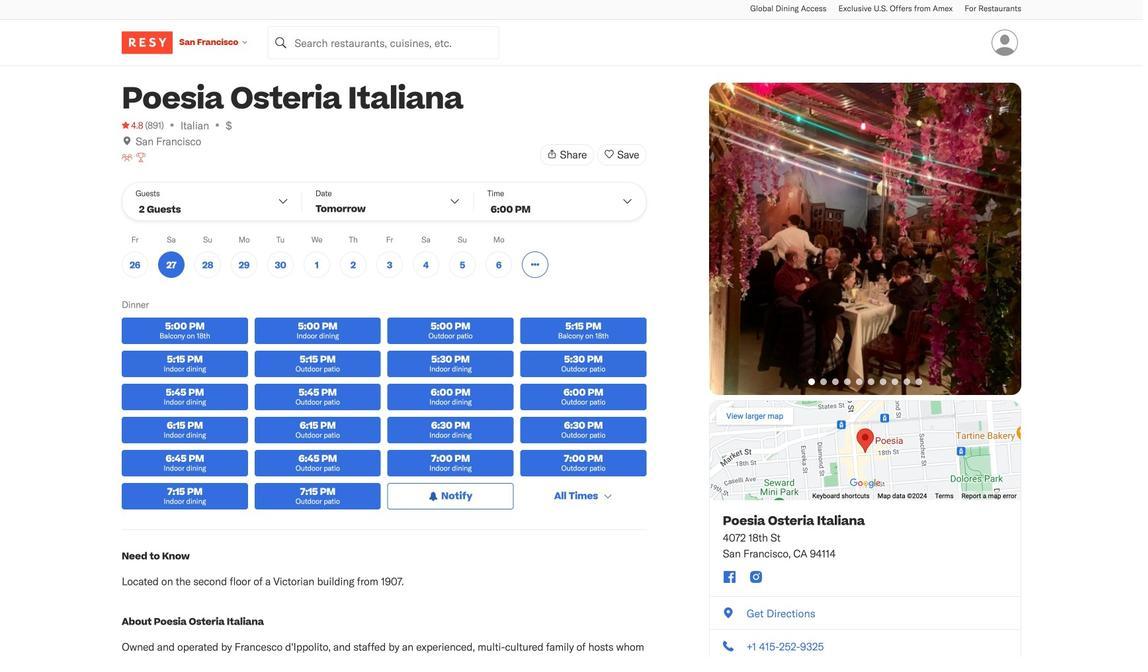 Task type: describe. For each thing, give the bounding box(es) containing it.
Search restaurants, cuisines, etc. text field
[[268, 26, 499, 59]]

891 reviews element
[[145, 118, 164, 132]]



Task type: locate. For each thing, give the bounding box(es) containing it.
4.8 out of 5 stars image
[[122, 118, 143, 132]]

None field
[[268, 26, 499, 59]]



